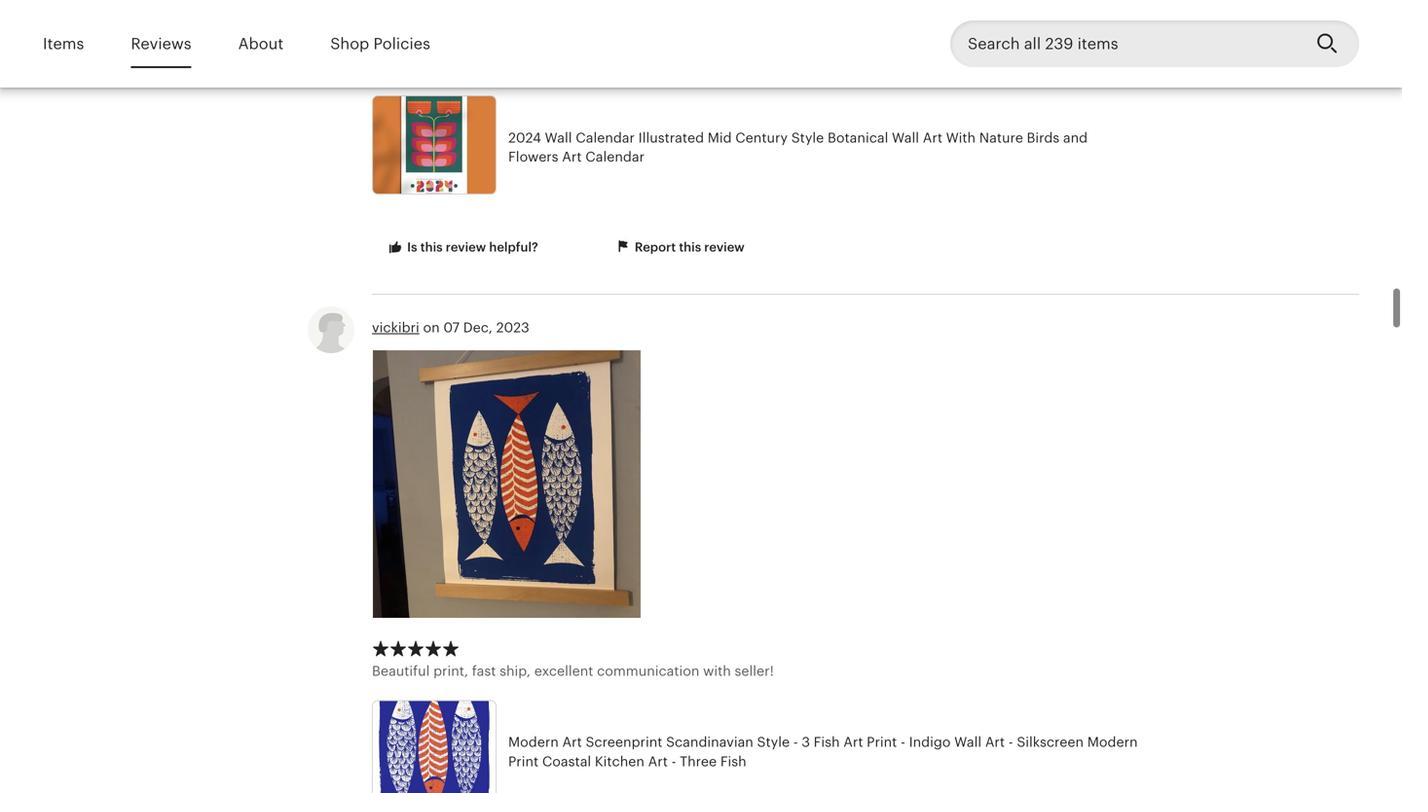 Task type: describe. For each thing, give the bounding box(es) containing it.
- left indigo
[[901, 735, 905, 750]]

3
[[802, 735, 810, 750]]

print,
[[433, 663, 468, 679]]

dec,
[[463, 320, 493, 336]]

0 horizontal spatial wall
[[545, 130, 572, 145]]

birds
[[1027, 130, 1060, 145]]

- left silkscreen
[[1008, 735, 1013, 750]]

nature
[[979, 130, 1023, 145]]

indigo
[[909, 735, 951, 750]]

is
[[407, 240, 417, 255]]

report this review button
[[600, 230, 759, 266]]

style inside the modern art screenprint scandinavian style  - 3 fish art print - indigo wall art - silkscreen modern print coastal kitchen art - three fish
[[757, 735, 790, 750]]

about link
[[238, 21, 284, 66]]

- left the three on the bottom of page
[[671, 754, 676, 770]]

with
[[703, 663, 731, 679]]

style inside 2024 wall calendar illustrated mid century style botanical wall art with nature birds and flowers art calendar
[[791, 130, 824, 145]]

Search all 239 items text field
[[950, 20, 1301, 67]]

highly
[[1244, 35, 1286, 51]]

0 vertical spatial print
[[867, 735, 897, 750]]

is
[[518, 35, 528, 51]]

0 horizontal spatial print
[[508, 754, 539, 770]]

items link
[[43, 21, 84, 66]]

vickibri added a photo of their purchase image
[[373, 350, 641, 618]]

communication
[[597, 663, 699, 679]]

beautiful
[[372, 663, 430, 679]]

report this review
[[632, 240, 745, 255]]

print
[[1158, 35, 1189, 51]]

vickibri on 07 dec, 2023
[[372, 320, 529, 336]]

helpful?
[[489, 240, 538, 255]]

on
[[423, 320, 440, 336]]

flowers
[[508, 149, 558, 165]]

reviews link
[[131, 21, 191, 66]]

beautiful print, fast ship, excellent communication with seller!
[[372, 663, 774, 679]]

0 horizontal spatial excellent
[[534, 663, 593, 679]]

century
[[735, 130, 788, 145]]

seller!
[[735, 663, 774, 679]]

review for report this review
[[704, 240, 745, 255]]

fast
[[472, 663, 496, 679]]

3 top from the left
[[742, 35, 764, 51]]

calendar
[[832, 35, 888, 51]]

is this review helpful? button
[[372, 230, 553, 266]]

strawberryluna's
[[372, 35, 479, 51]]

always
[[532, 35, 575, 51]]

three
[[680, 754, 717, 770]]

about
[[238, 35, 284, 52]]

and right illustrations in the top of the page
[[1067, 35, 1092, 51]]

2024 wall calendar illustrated mid century style botanical wall art with nature birds and flowers art calendar link
[[372, 95, 1141, 200]]

botanical
[[828, 130, 888, 145]]

shop
[[330, 35, 369, 52]]

is this review helpful?
[[404, 240, 538, 255]]

1 vertical spatial calendar
[[585, 149, 645, 165]]

and inside 2024 wall calendar illustrated mid century style botanical wall art with nature birds and flowers art calendar
[[1063, 130, 1088, 145]]

0 vertical spatial calendar
[[576, 130, 635, 145]]

policies
[[373, 35, 430, 52]]

art right flowers
[[562, 149, 582, 165]]

dog.
[[768, 35, 798, 51]]

art left silkscreen
[[985, 735, 1005, 750]]

this for is
[[420, 240, 443, 255]]

coastal
[[542, 754, 591, 770]]

art right 3
[[843, 735, 863, 750]]

this for report
[[679, 240, 701, 255]]

2024 wall calendar illustrated mid century style botanical wall art with nature birds and flowers art calendar
[[508, 130, 1088, 165]]

2023
[[496, 320, 529, 336]]

this
[[801, 35, 828, 51]]

and right shelf,
[[714, 35, 739, 51]]



Task type: locate. For each thing, give the bounding box(es) containing it.
fish
[[814, 735, 840, 750], [720, 754, 747, 770]]

- left 3
[[793, 735, 798, 750]]

style left 3
[[757, 735, 790, 750]]

silkscreen
[[1017, 735, 1084, 750]]

art up coastal
[[562, 735, 582, 750]]

art right kitchen
[[648, 754, 668, 770]]

1 horizontal spatial review
[[704, 240, 745, 255]]

ship,
[[500, 663, 531, 679]]

1 horizontal spatial this
[[679, 240, 701, 255]]

1 review from the left
[[446, 240, 486, 255]]

excellent inside the strawberryluna's work is always top notch, top shelf, and top dog. this calendar has wonderful illustrations and excellent print quality. highly recommended!
[[1096, 35, 1155, 51]]

1 horizontal spatial modern
[[1087, 735, 1138, 750]]

kitchen
[[595, 754, 644, 770]]

modern art screenprint scandinavian style  - 3 fish art print - indigo wall art - silkscreen modern print coastal kitchen art - three fish
[[508, 735, 1138, 770]]

2 review from the left
[[704, 240, 745, 255]]

1 modern from the left
[[508, 735, 559, 750]]

modern
[[508, 735, 559, 750], [1087, 735, 1138, 750]]

style
[[791, 130, 824, 145], [757, 735, 790, 750]]

2 horizontal spatial wall
[[954, 735, 982, 750]]

review
[[446, 240, 486, 255], [704, 240, 745, 255]]

modern right silkscreen
[[1087, 735, 1138, 750]]

shelf,
[[676, 35, 710, 51]]

calendar down illustrated
[[585, 149, 645, 165]]

report
[[635, 240, 676, 255]]

print left coastal
[[508, 754, 539, 770]]

1 horizontal spatial top
[[650, 35, 672, 51]]

this right report
[[679, 240, 701, 255]]

and right birds
[[1063, 130, 1088, 145]]

excellent left print
[[1096, 35, 1155, 51]]

review right report
[[704, 240, 745, 255]]

1 this from the left
[[420, 240, 443, 255]]

wall up flowers
[[545, 130, 572, 145]]

screenprint
[[586, 735, 662, 750]]

2 horizontal spatial top
[[742, 35, 764, 51]]

1 horizontal spatial print
[[867, 735, 897, 750]]

modern up coastal
[[508, 735, 559, 750]]

0 horizontal spatial review
[[446, 240, 486, 255]]

calendar left illustrated
[[576, 130, 635, 145]]

scandinavian
[[666, 735, 753, 750]]

wall
[[545, 130, 572, 145], [892, 130, 919, 145], [954, 735, 982, 750]]

has
[[892, 35, 915, 51]]

review for is this review helpful?
[[446, 240, 486, 255]]

illustrations
[[988, 35, 1064, 51]]

wall right indigo
[[954, 735, 982, 750]]

shop policies link
[[330, 21, 430, 66]]

wall inside the modern art screenprint scandinavian style  - 3 fish art print - indigo wall art - silkscreen modern print coastal kitchen art - three fish
[[954, 735, 982, 750]]

2 this from the left
[[679, 240, 701, 255]]

reviews
[[131, 35, 191, 52]]

review inside 'button'
[[704, 240, 745, 255]]

mid
[[708, 130, 732, 145]]

print
[[867, 735, 897, 750], [508, 754, 539, 770]]

this inside 'button'
[[679, 240, 701, 255]]

1 horizontal spatial style
[[791, 130, 824, 145]]

1 top from the left
[[579, 35, 601, 51]]

wall right botanical on the top of page
[[892, 130, 919, 145]]

top
[[579, 35, 601, 51], [650, 35, 672, 51], [742, 35, 764, 51]]

work
[[482, 35, 514, 51]]

illustrated
[[638, 130, 704, 145]]

strawberryluna's work is always top notch, top shelf, and top dog. this calendar has wonderful illustrations and excellent print quality. highly recommended!
[[372, 35, 1286, 74]]

calendar
[[576, 130, 635, 145], [585, 149, 645, 165]]

vickibri link
[[372, 320, 419, 336]]

1 vertical spatial excellent
[[534, 663, 593, 679]]

art
[[923, 130, 942, 145], [562, 149, 582, 165], [562, 735, 582, 750], [843, 735, 863, 750], [985, 735, 1005, 750], [648, 754, 668, 770]]

fish right 3
[[814, 735, 840, 750]]

review inside button
[[446, 240, 486, 255]]

recommended!
[[372, 58, 472, 74]]

07
[[443, 320, 460, 336]]

items
[[43, 35, 84, 52]]

1 vertical spatial style
[[757, 735, 790, 750]]

excellent right "ship,"
[[534, 663, 593, 679]]

1 horizontal spatial excellent
[[1096, 35, 1155, 51]]

0 vertical spatial style
[[791, 130, 824, 145]]

this inside button
[[420, 240, 443, 255]]

1 horizontal spatial fish
[[814, 735, 840, 750]]

modern art screenprint scandinavian style  - 3 fish art print - indigo wall art - silkscreen modern print coastal kitchen art - three fish link
[[372, 700, 1141, 794]]

2 modern from the left
[[1087, 735, 1138, 750]]

0 horizontal spatial modern
[[508, 735, 559, 750]]

0 vertical spatial fish
[[814, 735, 840, 750]]

0 horizontal spatial fish
[[720, 754, 747, 770]]

with
[[946, 130, 976, 145]]

top left notch,
[[579, 35, 601, 51]]

-
[[793, 735, 798, 750], [901, 735, 905, 750], [1008, 735, 1013, 750], [671, 754, 676, 770]]

0 horizontal spatial style
[[757, 735, 790, 750]]

notch,
[[605, 35, 647, 51]]

and
[[714, 35, 739, 51], [1067, 35, 1092, 51], [1063, 130, 1088, 145]]

style right century
[[791, 130, 824, 145]]

quality.
[[1193, 35, 1240, 51]]

0 vertical spatial excellent
[[1096, 35, 1155, 51]]

print left indigo
[[867, 735, 897, 750]]

this
[[420, 240, 443, 255], [679, 240, 701, 255]]

0 horizontal spatial this
[[420, 240, 443, 255]]

2024
[[508, 130, 541, 145]]

art left the with
[[923, 130, 942, 145]]

top left dog.
[[742, 35, 764, 51]]

review left helpful?
[[446, 240, 486, 255]]

top left shelf,
[[650, 35, 672, 51]]

this right is
[[420, 240, 443, 255]]

1 vertical spatial fish
[[720, 754, 747, 770]]

0 horizontal spatial top
[[579, 35, 601, 51]]

1 vertical spatial print
[[508, 754, 539, 770]]

1 horizontal spatial wall
[[892, 130, 919, 145]]

fish down scandinavian
[[720, 754, 747, 770]]

wonderful
[[918, 35, 985, 51]]

shop policies
[[330, 35, 430, 52]]

excellent
[[1096, 35, 1155, 51], [534, 663, 593, 679]]

vickibri
[[372, 320, 419, 336]]

2 top from the left
[[650, 35, 672, 51]]



Task type: vqa. For each thing, say whether or not it's contained in the screenshot.
second Modern from the right
yes



